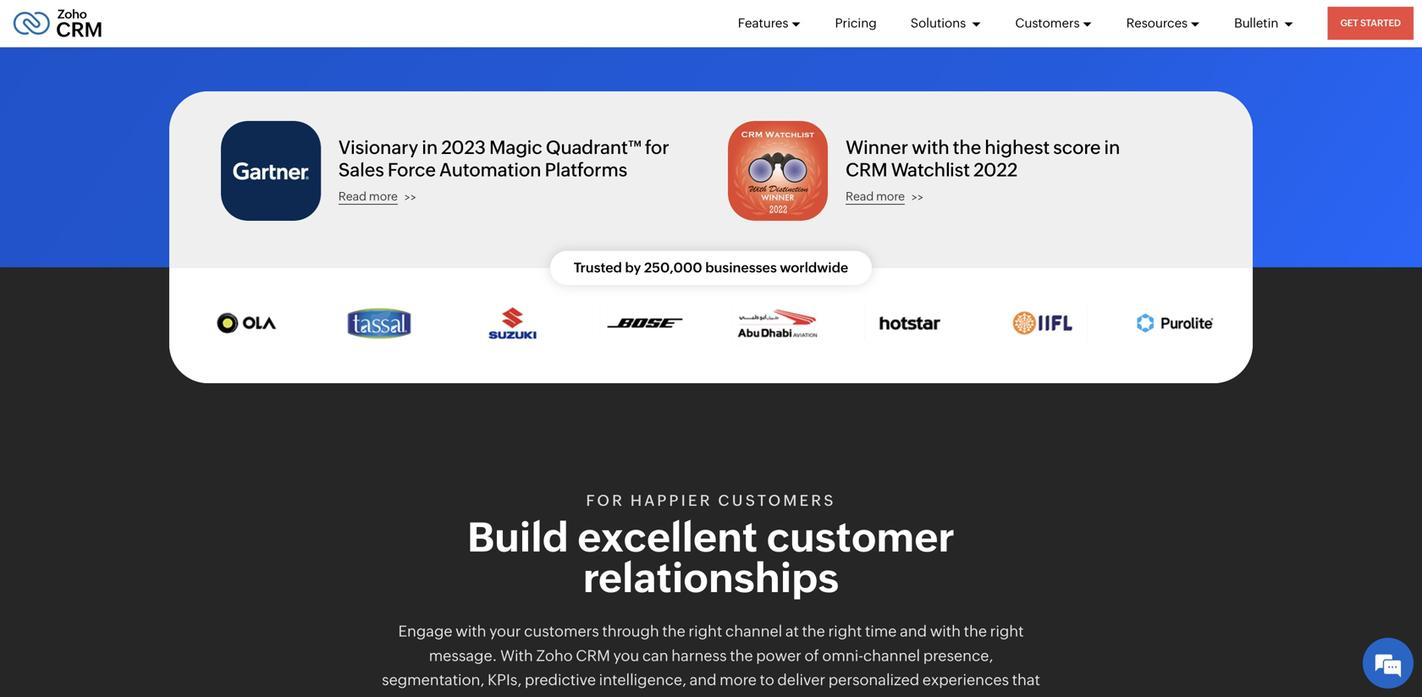 Task type: locate. For each thing, give the bounding box(es) containing it.
with up 'watchlist' at the top right of the page
[[912, 137, 949, 158]]

with up message.
[[456, 623, 486, 640]]

read
[[338, 190, 367, 203], [846, 190, 874, 203]]

channel inside engage with your customers through the right channel at the right time and with the right message. with
[[725, 623, 782, 640]]

bulletin
[[1234, 16, 1281, 30]]

1 vertical spatial crm
[[576, 648, 610, 665]]

customer
[[767, 514, 955, 561], [673, 696, 741, 698]]

can
[[642, 648, 668, 665]]

1 in from the left
[[422, 137, 438, 158]]

2023
[[441, 137, 486, 158]]

more left to
[[720, 672, 757, 689]]

1 horizontal spatial customer
[[767, 514, 955, 561]]

and
[[900, 623, 927, 640], [690, 672, 717, 689]]

0 vertical spatial customers
[[718, 492, 836, 510]]

with
[[912, 137, 949, 158], [456, 623, 486, 640], [930, 623, 961, 640]]

0 horizontal spatial channel
[[725, 623, 782, 640]]

more down 'watchlist' at the top right of the page
[[876, 190, 905, 203]]

right up that
[[990, 623, 1024, 640]]

0 horizontal spatial read
[[338, 190, 367, 203]]

that
[[1012, 672, 1040, 689]]

2 horizontal spatial more
[[876, 190, 905, 203]]

watchlist
[[891, 159, 970, 181]]

crm left you
[[576, 648, 610, 665]]

2022
[[974, 159, 1018, 181]]

1 read from the left
[[338, 190, 367, 203]]

automation
[[439, 159, 541, 181]]

read more
[[338, 190, 398, 203], [846, 190, 905, 203]]

1 horizontal spatial customers
[[718, 492, 836, 510]]

read more for winner with the highest score in
[[846, 190, 905, 203]]

customers
[[718, 492, 836, 510], [524, 623, 599, 640]]

1 read more from the left
[[338, 190, 398, 203]]

highest
[[985, 137, 1050, 158]]

1 horizontal spatial read
[[846, 190, 874, 203]]

visionary in 2023 magic quadrant™ for sales force automation platforms
[[338, 137, 669, 181]]

0 horizontal spatial customer
[[673, 696, 741, 698]]

in up force
[[422, 137, 438, 158]]

with up presence,
[[930, 623, 961, 640]]

0 horizontal spatial and
[[690, 672, 717, 689]]

crm
[[846, 159, 888, 181], [576, 648, 610, 665]]

pricing link
[[835, 0, 877, 47]]

1 horizontal spatial crm
[[846, 159, 888, 181]]

read down winner
[[846, 190, 874, 203]]

and down harness
[[690, 672, 717, 689]]

1 horizontal spatial more
[[720, 672, 757, 689]]

to
[[760, 672, 774, 689]]

0 horizontal spatial read more
[[338, 190, 398, 203]]

customers inside for happier customers build excellent customer relationships
[[718, 492, 836, 510]]

and inside engage with your customers through the right channel at the right time and with the right message. with
[[900, 623, 927, 640]]

with for winner
[[912, 137, 949, 158]]

0 vertical spatial crm
[[846, 159, 888, 181]]

channel up power
[[725, 623, 782, 640]]

more
[[369, 190, 398, 203], [876, 190, 905, 203], [720, 672, 757, 689]]

zoho
[[536, 648, 573, 665]]

zoho crm logo image
[[13, 5, 103, 42]]

1 horizontal spatial read more
[[846, 190, 905, 203]]

score
[[1053, 137, 1101, 158]]

breed
[[628, 696, 670, 698]]

more for winner with the highest score in
[[876, 190, 905, 203]]

the up presence,
[[964, 623, 987, 640]]

read more down the sales
[[338, 190, 398, 203]]

right up harness
[[689, 623, 722, 640]]

2 in from the left
[[1104, 137, 1120, 158]]

customers inside engage with your customers through the right channel at the right time and with the right message. with
[[524, 623, 599, 640]]

and inside you can harness the power of omni-channel presence, segmentation, kpis, predictive intelligence, and more to deliver personalized experiences that breed customer loyalty.
[[690, 672, 717, 689]]

quadrant™
[[546, 137, 642, 158]]

1 vertical spatial and
[[690, 672, 717, 689]]

channel inside you can harness the power of omni-channel presence, segmentation, kpis, predictive intelligence, and more to deliver personalized experiences that breed customer loyalty.
[[863, 648, 920, 665]]

1 vertical spatial customers
[[524, 623, 599, 640]]

1 horizontal spatial in
[[1104, 137, 1120, 158]]

the left power
[[730, 648, 753, 665]]

1 vertical spatial customer
[[673, 696, 741, 698]]

the up '2022'
[[953, 137, 981, 158]]

customers
[[1015, 16, 1080, 30]]

0 horizontal spatial more
[[369, 190, 398, 203]]

1 vertical spatial channel
[[863, 648, 920, 665]]

features link
[[738, 0, 801, 47]]

0 vertical spatial channel
[[725, 623, 782, 640]]

1 horizontal spatial channel
[[863, 648, 920, 665]]

personalized
[[829, 672, 919, 689]]

right up 'omni-'
[[828, 623, 862, 640]]

for
[[645, 137, 669, 158]]

deliver
[[777, 672, 825, 689]]

250,000
[[644, 260, 702, 276]]

2 right from the left
[[828, 623, 862, 640]]

the right at
[[802, 623, 825, 640]]

by
[[625, 260, 641, 276]]

more inside you can harness the power of omni-channel presence, segmentation, kpis, predictive intelligence, and more to deliver personalized experiences that breed customer loyalty.
[[720, 672, 757, 689]]

crm inside winner with the highest score in crm watchlist 2022
[[846, 159, 888, 181]]

started
[[1360, 18, 1401, 28]]

crm down winner
[[846, 159, 888, 181]]

1 horizontal spatial right
[[828, 623, 862, 640]]

with inside winner with the highest score in crm watchlist 2022
[[912, 137, 949, 158]]

0 horizontal spatial customers
[[524, 623, 599, 640]]

loyalty.
[[744, 696, 794, 698]]

solutions link
[[911, 0, 981, 47]]

right
[[689, 623, 722, 640], [828, 623, 862, 640], [990, 623, 1024, 640]]

in right score
[[1104, 137, 1120, 158]]

customer inside you can harness the power of omni-channel presence, segmentation, kpis, predictive intelligence, and more to deliver personalized experiences that breed customer loyalty.
[[673, 696, 741, 698]]

your
[[489, 623, 521, 640]]

2 read more from the left
[[846, 190, 905, 203]]

2 read from the left
[[846, 190, 874, 203]]

presence,
[[923, 648, 993, 665]]

0 vertical spatial and
[[900, 623, 927, 640]]

omni-
[[822, 648, 863, 665]]

read more down winner
[[846, 190, 905, 203]]

channel
[[725, 623, 782, 640], [863, 648, 920, 665]]

in
[[422, 137, 438, 158], [1104, 137, 1120, 158]]

2 horizontal spatial right
[[990, 623, 1024, 640]]

0 horizontal spatial right
[[689, 623, 722, 640]]

and right time
[[900, 623, 927, 640]]

channel down time
[[863, 648, 920, 665]]

excellent
[[578, 514, 758, 561]]

read down the sales
[[338, 190, 367, 203]]

build
[[467, 514, 569, 561]]

for
[[586, 492, 625, 510]]

happier
[[631, 492, 713, 510]]

0 horizontal spatial in
[[422, 137, 438, 158]]

the
[[953, 137, 981, 158], [662, 623, 686, 640], [802, 623, 825, 640], [964, 623, 987, 640], [730, 648, 753, 665]]

0 vertical spatial customer
[[767, 514, 955, 561]]

more down the sales
[[369, 190, 398, 203]]

with for engage
[[456, 623, 486, 640]]

through
[[602, 623, 659, 640]]

winner
[[846, 137, 908, 158]]

1 horizontal spatial and
[[900, 623, 927, 640]]

resources
[[1126, 16, 1188, 30]]

harness
[[672, 648, 727, 665]]



Task type: vqa. For each thing, say whether or not it's contained in the screenshot.
scheduling
no



Task type: describe. For each thing, give the bounding box(es) containing it.
trusted by 250,000 businesses worldwide
[[574, 260, 848, 276]]

the inside you can harness the power of omni-channel presence, segmentation, kpis, predictive intelligence, and more to deliver personalized experiences that breed customer loyalty.
[[730, 648, 753, 665]]

kpis,
[[488, 672, 522, 689]]

visionary
[[338, 137, 418, 158]]

1 right from the left
[[689, 623, 722, 640]]

at
[[785, 623, 799, 640]]

0 horizontal spatial crm
[[576, 648, 610, 665]]

3 right from the left
[[990, 623, 1024, 640]]

pricing
[[835, 16, 877, 30]]

predictive
[[525, 672, 596, 689]]

channel for omni-
[[863, 648, 920, 665]]

message.
[[429, 648, 497, 665]]

sales
[[338, 159, 384, 181]]

get started link
[[1328, 7, 1414, 40]]

bulletin link
[[1234, 0, 1294, 47]]

the inside winner with the highest score in crm watchlist 2022
[[953, 137, 981, 158]]

read more for visionary in 2023 magic quadrant™ for sales force automation platforms
[[338, 190, 398, 203]]

features
[[738, 16, 789, 30]]

read for winner with the highest score in
[[846, 190, 874, 203]]

time
[[865, 623, 897, 640]]

relationships
[[583, 555, 839, 602]]

channel for right
[[725, 623, 782, 640]]

engage with your customers through the right channel at the right time and with the right message. with
[[398, 623, 1024, 665]]

winner with the highest score in crm watchlist 2022
[[846, 137, 1120, 181]]

of
[[805, 648, 819, 665]]

in inside winner with the highest score in crm watchlist 2022
[[1104, 137, 1120, 158]]

for happier customers build excellent customer relationships
[[467, 492, 955, 602]]

the up can
[[662, 623, 686, 640]]

experiences
[[923, 672, 1009, 689]]

read for visionary in 2023 magic quadrant™ for sales force automation platforms
[[338, 190, 367, 203]]

worldwide
[[780, 260, 848, 276]]

platforms
[[545, 159, 627, 181]]

power
[[756, 648, 802, 665]]

you can harness the power of omni-channel presence, segmentation, kpis, predictive intelligence, and more to deliver personalized experiences that breed customer loyalty.
[[382, 648, 1040, 698]]

magic
[[489, 137, 542, 158]]

in inside the visionary in 2023 magic quadrant™ for sales force automation platforms
[[422, 137, 438, 158]]

you
[[613, 648, 639, 665]]

intelligence,
[[599, 672, 686, 689]]

trusted
[[574, 260, 622, 276]]

with
[[500, 648, 533, 665]]

engage
[[398, 623, 452, 640]]

customer inside for happier customers build excellent customer relationships
[[767, 514, 955, 561]]

more for visionary in 2023 magic quadrant™ for sales force automation platforms
[[369, 190, 398, 203]]

resources link
[[1126, 0, 1201, 47]]

get
[[1340, 18, 1358, 28]]

businesses
[[705, 260, 777, 276]]

solutions
[[911, 16, 969, 30]]

zoho crm
[[536, 648, 610, 665]]

force
[[388, 159, 436, 181]]

segmentation,
[[382, 672, 484, 689]]

get started
[[1340, 18, 1401, 28]]



